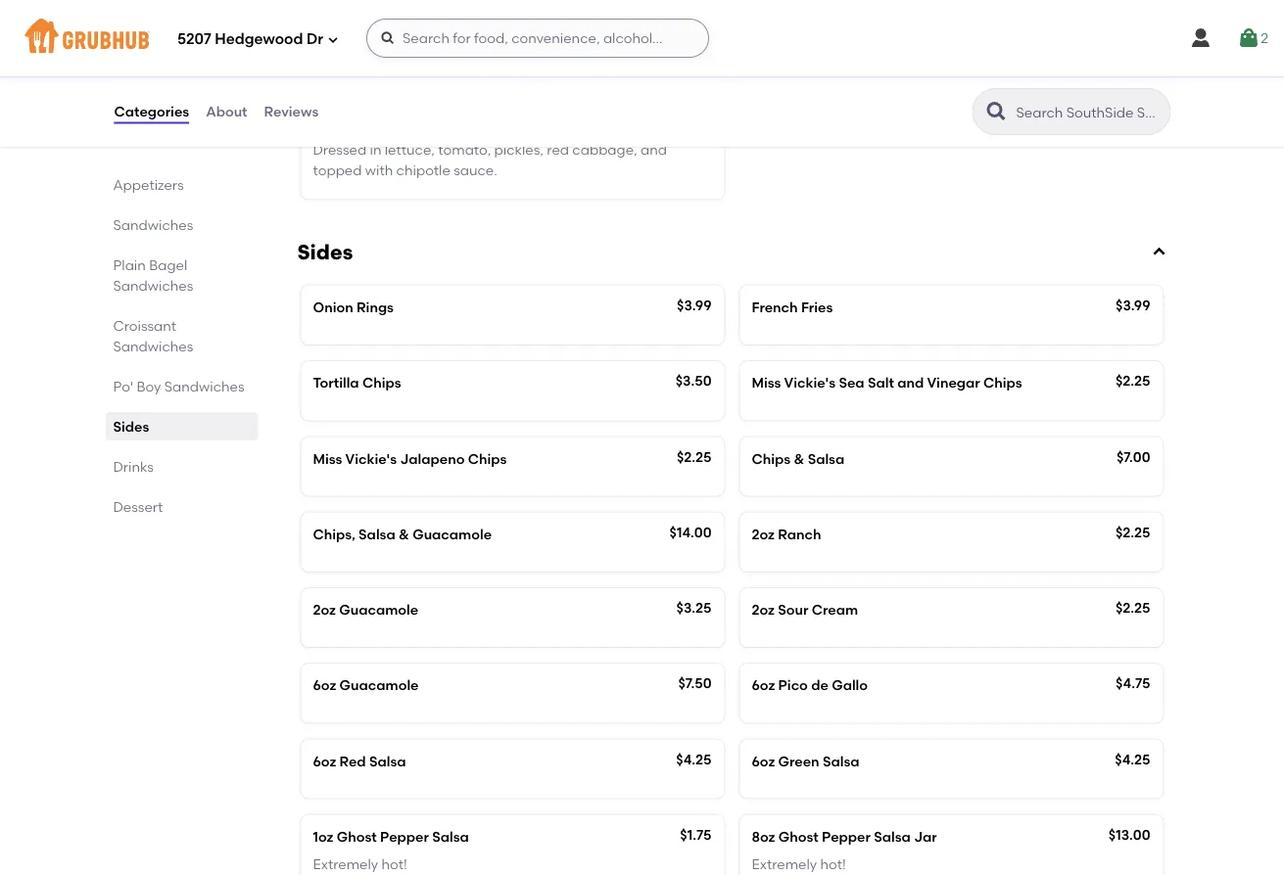 Task type: vqa. For each thing, say whether or not it's contained in the screenshot.


Task type: describe. For each thing, give the bounding box(es) containing it.
ghost for 1oz
[[337, 829, 377, 846]]

6oz pico de gallo
[[752, 678, 868, 695]]

sea
[[839, 375, 864, 392]]

$1.75
[[680, 827, 712, 844]]

fried catfish po' boy
[[313, 114, 452, 131]]

dessert
[[113, 499, 163, 515]]

miss vickie's jalapeno chips
[[313, 451, 507, 467]]

lettuce, for cilantro
[[385, 27, 435, 43]]

guacamole for 2oz guacamole
[[339, 602, 418, 619]]

reviews button
[[263, 76, 320, 147]]

reviews
[[264, 103, 319, 120]]

2
[[1261, 30, 1268, 46]]

with for cilantro
[[365, 47, 393, 63]]

croissant sandwiches
[[113, 317, 193, 355]]

miss for miss vickie's jalapeno chips
[[313, 451, 342, 467]]

salt
[[868, 375, 894, 392]]

sides button
[[293, 239, 1171, 267]]

chips right jalapeno
[[468, 451, 507, 467]]

french
[[752, 299, 798, 316]]

topped for dressed in lettuce, tomato, onions, cilantro, mayo, and topped with cilantro lime sauce.
[[313, 47, 362, 63]]

6oz red salsa
[[313, 754, 406, 770]]

chips right tortilla
[[362, 375, 401, 392]]

drinks
[[113, 458, 154, 475]]

dressed for dressed in lettuce, tomato, onions, cilantro, mayo, and topped with cilantro lime sauce.
[[313, 27, 366, 43]]

in for cilantro
[[370, 27, 381, 43]]

topped for dressed in lettuce, tomato, pickles, red cabbage, and topped with chipotle sauce.
[[313, 162, 362, 179]]

plain
[[113, 257, 146, 273]]

catfish
[[350, 114, 399, 131]]

chips right vinegar
[[983, 375, 1022, 392]]

lime
[[450, 47, 478, 63]]

categories
[[114, 103, 189, 120]]

sour
[[778, 602, 808, 619]]

jalapeno
[[400, 451, 465, 467]]

extremely for 1oz
[[313, 857, 378, 874]]

hedgewood
[[215, 30, 303, 48]]

with for chipotle
[[365, 162, 393, 179]]

rings
[[357, 299, 394, 316]]

2 vertical spatial and
[[897, 375, 924, 392]]

2oz for 2oz guacamole
[[313, 602, 336, 619]]

extremely hot! for 8oz
[[752, 857, 846, 874]]

sandwiches down the appetizers
[[113, 216, 193, 233]]

sauce. inside dressed in lettuce, tomato, onions, cilantro, mayo, and topped with cilantro lime sauce.
[[482, 47, 525, 63]]

0 vertical spatial &
[[794, 451, 804, 467]]

de
[[811, 678, 828, 695]]

dressed in lettuce, tomato, onions, cilantro, mayo, and topped with cilantro lime sauce. button
[[301, 0, 724, 85]]

1oz
[[313, 829, 333, 846]]

extremely for 8oz
[[752, 857, 817, 874]]

tortilla chips
[[313, 375, 401, 392]]

and for dressed in lettuce, tomato, pickles, red cabbage, and topped with chipotle sauce.
[[641, 142, 667, 159]]

2oz guacamole
[[313, 602, 418, 619]]

2oz ranch
[[752, 526, 821, 543]]

appetizers tab
[[113, 174, 250, 195]]

6oz for 6oz guacamole
[[313, 678, 336, 695]]

onion rings
[[313, 299, 394, 316]]

sandwiches inside "tab"
[[113, 277, 193, 294]]

$3.99 for onion rings
[[677, 297, 712, 314]]

miss vickie's sea salt and vinegar chips
[[752, 375, 1022, 392]]

tomato, for sauce.
[[438, 142, 491, 159]]

po' boy sandwiches
[[113, 378, 244, 395]]

6oz guacamole
[[313, 678, 419, 695]]

tortilla
[[313, 375, 359, 392]]

dressed for dressed in lettuce, tomato, pickles, red cabbage, and topped with chipotle sauce.
[[313, 142, 366, 159]]

1 horizontal spatial po'
[[403, 114, 424, 131]]

vickie's for sea
[[784, 375, 836, 392]]

chips & salsa
[[752, 451, 844, 467]]

6oz for 6oz green salsa
[[752, 754, 775, 770]]

red
[[547, 142, 569, 159]]

about button
[[205, 76, 248, 147]]

$3.25
[[676, 600, 712, 617]]

$14.00
[[669, 525, 712, 541]]

miss for miss vickie's sea salt and vinegar chips
[[752, 375, 781, 392]]

sandwiches down croissant
[[113, 338, 193, 355]]

$2.25 for cream
[[1116, 600, 1150, 617]]

sauce. inside dressed in lettuce, tomato, pickles, red cabbage, and topped with chipotle sauce.
[[454, 162, 497, 179]]

croissant
[[113, 317, 176, 334]]

in for chipotle
[[370, 142, 381, 159]]

svg image inside sides button
[[1151, 245, 1167, 261]]

$7.00
[[1117, 449, 1150, 465]]



Task type: locate. For each thing, give the bounding box(es) containing it.
sides
[[297, 240, 353, 265], [113, 418, 149, 435]]

2 dressed from the top
[[313, 142, 366, 159]]

1 vertical spatial dressed
[[313, 142, 366, 159]]

po' down the croissant sandwiches
[[113, 378, 133, 395]]

1 pepper from the left
[[380, 829, 429, 846]]

dr
[[307, 30, 323, 48]]

salsa
[[808, 451, 844, 467], [359, 526, 395, 543], [369, 754, 406, 770], [823, 754, 860, 770], [432, 829, 469, 846], [874, 829, 911, 846]]

in down catfish
[[370, 142, 381, 159]]

onion
[[313, 299, 353, 316]]

plain bagel sandwiches
[[113, 257, 193, 294]]

&
[[794, 451, 804, 467], [399, 526, 409, 543]]

with inside dressed in lettuce, tomato, pickles, red cabbage, and topped with chipotle sauce.
[[365, 162, 393, 179]]

1 horizontal spatial sides
[[297, 240, 353, 265]]

lettuce, up chipotle at the top left
[[385, 142, 435, 159]]

vickie's left sea
[[784, 375, 836, 392]]

1 vertical spatial boy
[[137, 378, 161, 395]]

guacamole up 6oz guacamole
[[339, 602, 418, 619]]

2oz down chips,
[[313, 602, 336, 619]]

$2.25
[[1116, 373, 1150, 390], [677, 449, 712, 465], [1116, 525, 1150, 541], [1116, 600, 1150, 617]]

pico
[[778, 678, 808, 695]]

with left chipotle at the top left
[[365, 162, 393, 179]]

1 ghost from the left
[[337, 829, 377, 846]]

about
[[206, 103, 247, 120]]

8oz
[[752, 829, 775, 846]]

0 horizontal spatial hot!
[[381, 857, 407, 874]]

$2.25 up $7.00
[[1116, 373, 1150, 390]]

1 lettuce, from the top
[[385, 27, 435, 43]]

1 horizontal spatial miss
[[752, 375, 781, 392]]

and right cabbage,
[[641, 142, 667, 159]]

2 button
[[1237, 21, 1268, 56]]

2 lettuce, from the top
[[385, 142, 435, 159]]

0 vertical spatial with
[[365, 47, 393, 63]]

2 tomato, from the top
[[438, 142, 491, 159]]

hot! down 8oz ghost pepper salsa jar
[[820, 857, 846, 874]]

tomato, inside dressed in lettuce, tomato, onions, cilantro, mayo, and topped with cilantro lime sauce.
[[438, 27, 491, 43]]

1 horizontal spatial ghost
[[778, 829, 819, 846]]

sandwiches down 'bagel'
[[113, 277, 193, 294]]

1 horizontal spatial hot!
[[820, 857, 846, 874]]

1 vertical spatial vickie's
[[345, 451, 397, 467]]

1 vertical spatial in
[[370, 142, 381, 159]]

1 horizontal spatial boy
[[427, 114, 452, 131]]

tomato, up chipotle at the top left
[[438, 142, 491, 159]]

and inside dressed in lettuce, tomato, onions, cilantro, mayo, and topped with cilantro lime sauce.
[[647, 27, 673, 43]]

$4.75
[[1116, 676, 1150, 693]]

5207 hedgewood dr
[[177, 30, 323, 48]]

topped down fried
[[313, 162, 362, 179]]

1 horizontal spatial $4.25
[[1115, 752, 1150, 768]]

po' right catfish
[[403, 114, 424, 131]]

sides inside tab
[[113, 418, 149, 435]]

boy up chipotle at the top left
[[427, 114, 452, 131]]

$4.25 for 6oz red salsa
[[676, 752, 712, 768]]

0 vertical spatial and
[[647, 27, 673, 43]]

0 horizontal spatial extremely
[[313, 857, 378, 874]]

1 horizontal spatial extremely hot!
[[752, 857, 846, 874]]

sides up drinks
[[113, 418, 149, 435]]

sandwiches up sides tab
[[164, 378, 244, 395]]

guacamole down jalapeno
[[413, 526, 492, 543]]

2oz for 2oz ranch
[[752, 526, 775, 543]]

pepper for 1oz
[[380, 829, 429, 846]]

svg image inside 2 button
[[1237, 26, 1261, 50]]

chips, salsa & guacamole
[[313, 526, 492, 543]]

0 horizontal spatial vickie's
[[345, 451, 397, 467]]

dessert tab
[[113, 497, 250, 517]]

sides up onion
[[297, 240, 353, 265]]

$2.25 up $4.75
[[1116, 600, 1150, 617]]

miss up chips,
[[313, 451, 342, 467]]

$4.25 down $7.50
[[676, 752, 712, 768]]

tomato, inside dressed in lettuce, tomato, pickles, red cabbage, and topped with chipotle sauce.
[[438, 142, 491, 159]]

miss right $3.50 at the right top of page
[[752, 375, 781, 392]]

ghost right 8oz
[[778, 829, 819, 846]]

1 topped from the top
[[313, 47, 362, 63]]

2 topped from the top
[[313, 162, 362, 179]]

extremely hot! down 1oz ghost pepper salsa
[[313, 857, 407, 874]]

sauce. down onions,
[[482, 47, 525, 63]]

boy down the croissant sandwiches
[[137, 378, 161, 395]]

1 vertical spatial tomato,
[[438, 142, 491, 159]]

2oz left sour
[[752, 602, 775, 619]]

and right mayo,
[[647, 27, 673, 43]]

2oz for 2oz sour cream
[[752, 602, 775, 619]]

1 vertical spatial topped
[[313, 162, 362, 179]]

5207
[[177, 30, 211, 48]]

$2.25 for sea
[[1116, 373, 1150, 390]]

po' inside tab
[[113, 378, 133, 395]]

topped down svg icon
[[313, 47, 362, 63]]

extremely hot! for 1oz
[[313, 857, 407, 874]]

0 vertical spatial tomato,
[[438, 27, 491, 43]]

croissant sandwiches tab
[[113, 315, 250, 357]]

cream
[[812, 602, 858, 619]]

main navigation navigation
[[0, 0, 1284, 76]]

8oz ghost pepper salsa jar
[[752, 829, 937, 846]]

0 vertical spatial topped
[[313, 47, 362, 63]]

with
[[365, 47, 393, 63], [365, 162, 393, 179]]

1 vertical spatial &
[[399, 526, 409, 543]]

1 vertical spatial and
[[641, 142, 667, 159]]

red
[[339, 754, 366, 770]]

with inside dressed in lettuce, tomato, onions, cilantro, mayo, and topped with cilantro lime sauce.
[[365, 47, 393, 63]]

svg image
[[1189, 26, 1213, 50], [1237, 26, 1261, 50], [380, 30, 396, 46], [1151, 245, 1167, 261]]

2 hot! from the left
[[820, 857, 846, 874]]

dressed right hedgewood
[[313, 27, 366, 43]]

appetizers
[[113, 176, 184, 193]]

boy
[[427, 114, 452, 131], [137, 378, 161, 395]]

$4.25 down $4.75
[[1115, 752, 1150, 768]]

hot! for 1oz
[[381, 857, 407, 874]]

6oz left green
[[752, 754, 775, 770]]

topped inside dressed in lettuce, tomato, pickles, red cabbage, and topped with chipotle sauce.
[[313, 162, 362, 179]]

ghost for 8oz
[[778, 829, 819, 846]]

hot!
[[381, 857, 407, 874], [820, 857, 846, 874]]

mayo,
[[602, 27, 643, 43]]

1 vertical spatial lettuce,
[[385, 142, 435, 159]]

po' boy sandwiches tab
[[113, 376, 250, 397]]

bagel
[[149, 257, 187, 273]]

0 horizontal spatial &
[[399, 526, 409, 543]]

pickles,
[[494, 142, 544, 159]]

1 in from the top
[[370, 27, 381, 43]]

$2.25 down $3.50 at the right top of page
[[677, 449, 712, 465]]

$4.25 for 6oz green salsa
[[1115, 752, 1150, 768]]

dressed in lettuce, tomato, onions, cilantro, mayo, and topped with cilantro lime sauce.
[[313, 27, 673, 63]]

0 vertical spatial lettuce,
[[385, 27, 435, 43]]

6oz for 6oz red salsa
[[313, 754, 336, 770]]

ghost
[[337, 829, 377, 846], [778, 829, 819, 846]]

Search for food, convenience, alcohol... search field
[[366, 19, 709, 58]]

chipotle
[[396, 162, 450, 179]]

$3.50
[[676, 373, 712, 390]]

and for dressed in lettuce, tomato, onions, cilantro, mayo, and topped with cilantro lime sauce.
[[647, 27, 673, 43]]

fries
[[801, 299, 833, 316]]

chips up 2oz ranch
[[752, 451, 791, 467]]

1 horizontal spatial pepper
[[822, 829, 871, 846]]

pepper for 8oz
[[822, 829, 871, 846]]

vickie's for jalapeno
[[345, 451, 397, 467]]

plain bagel sandwiches tab
[[113, 255, 250, 296]]

2oz
[[752, 526, 775, 543], [313, 602, 336, 619], [752, 602, 775, 619]]

2 extremely hot! from the left
[[752, 857, 846, 874]]

vickie's
[[784, 375, 836, 392], [345, 451, 397, 467]]

green
[[778, 754, 819, 770]]

tomato, up lime
[[438, 27, 491, 43]]

extremely hot! down 8oz
[[752, 857, 846, 874]]

6oz left the red
[[313, 754, 336, 770]]

0 vertical spatial miss
[[752, 375, 781, 392]]

vinegar
[[927, 375, 980, 392]]

& up ranch
[[794, 451, 804, 467]]

$3.99
[[677, 297, 712, 314], [1116, 297, 1150, 314]]

0 horizontal spatial boy
[[137, 378, 161, 395]]

guacamole
[[413, 526, 492, 543], [339, 602, 418, 619], [339, 678, 419, 695]]

in inside dressed in lettuce, tomato, onions, cilantro, mayo, and topped with cilantro lime sauce.
[[370, 27, 381, 43]]

sides tab
[[113, 416, 250, 437]]

pepper right 1oz
[[380, 829, 429, 846]]

1 horizontal spatial &
[[794, 451, 804, 467]]

0 horizontal spatial extremely hot!
[[313, 857, 407, 874]]

tomato, for lime
[[438, 27, 491, 43]]

dressed down fried
[[313, 142, 366, 159]]

2 ghost from the left
[[778, 829, 819, 846]]

1 horizontal spatial vickie's
[[784, 375, 836, 392]]

$7.50
[[678, 676, 712, 693]]

lettuce, inside dressed in lettuce, tomato, pickles, red cabbage, and topped with chipotle sauce.
[[385, 142, 435, 159]]

dressed inside dressed in lettuce, tomato, onions, cilantro, mayo, and topped with cilantro lime sauce.
[[313, 27, 366, 43]]

0 horizontal spatial pepper
[[380, 829, 429, 846]]

vickie's left jalapeno
[[345, 451, 397, 467]]

lettuce, up cilantro
[[385, 27, 435, 43]]

1 $3.99 from the left
[[677, 297, 712, 314]]

1 hot! from the left
[[381, 857, 407, 874]]

0 vertical spatial in
[[370, 27, 381, 43]]

guacamole for 6oz guacamole
[[339, 678, 419, 695]]

0 vertical spatial boy
[[427, 114, 452, 131]]

tomato,
[[438, 27, 491, 43], [438, 142, 491, 159]]

svg image
[[327, 34, 339, 46]]

2 vertical spatial guacamole
[[339, 678, 419, 695]]

sides inside button
[[297, 240, 353, 265]]

search icon image
[[985, 100, 1008, 123]]

0 horizontal spatial sides
[[113, 418, 149, 435]]

6oz green salsa
[[752, 754, 860, 770]]

guacamole down 2oz guacamole
[[339, 678, 419, 695]]

extremely down 1oz
[[313, 857, 378, 874]]

sauce. down pickles,
[[454, 162, 497, 179]]

1 horizontal spatial extremely
[[752, 857, 817, 874]]

in
[[370, 27, 381, 43], [370, 142, 381, 159]]

jar
[[914, 829, 937, 846]]

2 $4.25 from the left
[[1115, 752, 1150, 768]]

sandwiches tab
[[113, 214, 250, 235]]

cabbage,
[[572, 142, 637, 159]]

miss
[[752, 375, 781, 392], [313, 451, 342, 467]]

2 with from the top
[[365, 162, 393, 179]]

onions,
[[494, 27, 541, 43]]

$2.25 down $7.00
[[1116, 525, 1150, 541]]

0 vertical spatial guacamole
[[413, 526, 492, 543]]

2oz left ranch
[[752, 526, 775, 543]]

ranch
[[778, 526, 821, 543]]

1 vertical spatial with
[[365, 162, 393, 179]]

0 vertical spatial po'
[[403, 114, 424, 131]]

Search SouthSide Sandwiches search field
[[1014, 103, 1164, 121]]

2 $3.99 from the left
[[1116, 297, 1150, 314]]

1 extremely hot! from the left
[[313, 857, 407, 874]]

cilantro
[[396, 47, 447, 63]]

pepper left jar
[[822, 829, 871, 846]]

with left cilantro
[[365, 47, 393, 63]]

$13.00
[[1109, 827, 1150, 844]]

dressed
[[313, 27, 366, 43], [313, 142, 366, 159]]

categories button
[[113, 76, 190, 147]]

dressed inside dressed in lettuce, tomato, pickles, red cabbage, and topped with chipotle sauce.
[[313, 142, 366, 159]]

1 $4.25 from the left
[[676, 752, 712, 768]]

ghost right 1oz
[[337, 829, 377, 846]]

0 vertical spatial dressed
[[313, 27, 366, 43]]

$3.99 for french fries
[[1116, 297, 1150, 314]]

& right chips,
[[399, 526, 409, 543]]

0 vertical spatial sides
[[297, 240, 353, 265]]

fried
[[313, 114, 347, 131]]

chips,
[[313, 526, 355, 543]]

1 vertical spatial sauce.
[[454, 162, 497, 179]]

6oz for 6oz pico de gallo
[[752, 678, 775, 695]]

1 extremely from the left
[[313, 857, 378, 874]]

1oz ghost pepper salsa
[[313, 829, 469, 846]]

and inside dressed in lettuce, tomato, pickles, red cabbage, and topped with chipotle sauce.
[[641, 142, 667, 159]]

$2.25 for jalapeno
[[677, 449, 712, 465]]

boy inside tab
[[137, 378, 161, 395]]

extremely hot!
[[313, 857, 407, 874], [752, 857, 846, 874]]

in inside dressed in lettuce, tomato, pickles, red cabbage, and topped with chipotle sauce.
[[370, 142, 381, 159]]

topped
[[313, 47, 362, 63], [313, 162, 362, 179]]

hot! for 8oz
[[820, 857, 846, 874]]

1 horizontal spatial $3.99
[[1116, 297, 1150, 314]]

6oz left pico
[[752, 678, 775, 695]]

2 in from the top
[[370, 142, 381, 159]]

1 tomato, from the top
[[438, 27, 491, 43]]

0 horizontal spatial $4.25
[[676, 752, 712, 768]]

2 extremely from the left
[[752, 857, 817, 874]]

1 vertical spatial guacamole
[[339, 602, 418, 619]]

drinks tab
[[113, 456, 250, 477]]

2oz sour cream
[[752, 602, 858, 619]]

2 pepper from the left
[[822, 829, 871, 846]]

in right svg icon
[[370, 27, 381, 43]]

6oz up the "6oz red salsa" on the left of page
[[313, 678, 336, 695]]

lettuce, for chipotle
[[385, 142, 435, 159]]

$4.25
[[676, 752, 712, 768], [1115, 752, 1150, 768]]

1 vertical spatial miss
[[313, 451, 342, 467]]

hot! down 1oz ghost pepper salsa
[[381, 857, 407, 874]]

0 horizontal spatial miss
[[313, 451, 342, 467]]

chips
[[362, 375, 401, 392], [983, 375, 1022, 392], [468, 451, 507, 467], [752, 451, 791, 467]]

gallo
[[832, 678, 868, 695]]

0 vertical spatial vickie's
[[784, 375, 836, 392]]

lettuce,
[[385, 27, 435, 43], [385, 142, 435, 159]]

0 vertical spatial sauce.
[[482, 47, 525, 63]]

1 with from the top
[[365, 47, 393, 63]]

0 horizontal spatial $3.99
[[677, 297, 712, 314]]

0 horizontal spatial ghost
[[337, 829, 377, 846]]

extremely
[[313, 857, 378, 874], [752, 857, 817, 874]]

1 vertical spatial po'
[[113, 378, 133, 395]]

1 vertical spatial sides
[[113, 418, 149, 435]]

cilantro,
[[545, 27, 599, 43]]

french fries
[[752, 299, 833, 316]]

extremely down 8oz
[[752, 857, 817, 874]]

pepper
[[380, 829, 429, 846], [822, 829, 871, 846]]

sauce.
[[482, 47, 525, 63], [454, 162, 497, 179]]

dressed in lettuce, tomato, pickles, red cabbage, and topped with chipotle sauce.
[[313, 142, 667, 179]]

topped inside dressed in lettuce, tomato, onions, cilantro, mayo, and topped with cilantro lime sauce.
[[313, 47, 362, 63]]

1 dressed from the top
[[313, 27, 366, 43]]

and
[[647, 27, 673, 43], [641, 142, 667, 159], [897, 375, 924, 392]]

and right salt
[[897, 375, 924, 392]]

lettuce, inside dressed in lettuce, tomato, onions, cilantro, mayo, and topped with cilantro lime sauce.
[[385, 27, 435, 43]]

0 horizontal spatial po'
[[113, 378, 133, 395]]

po'
[[403, 114, 424, 131], [113, 378, 133, 395]]



